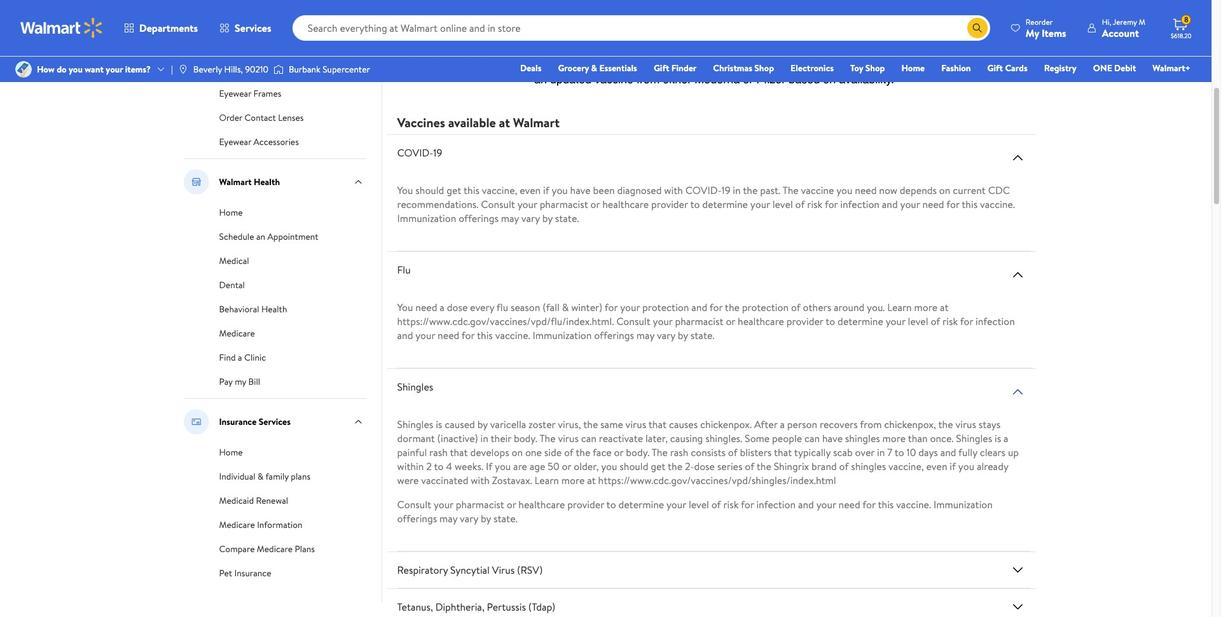 Task type: vqa. For each thing, say whether or not it's contained in the screenshot.
in
yes



Task type: locate. For each thing, give the bounding box(es) containing it.
0 horizontal spatial learn
[[535, 473, 559, 487]]

0 vertical spatial health
[[254, 176, 280, 188]]

burbank
[[289, 63, 321, 76]]

1 horizontal spatial consult
[[481, 197, 515, 211]]

0 horizontal spatial vary
[[460, 512, 479, 526]]

of right brand
[[840, 459, 849, 473]]

more right 50
[[562, 473, 585, 487]]

2 horizontal spatial state.
[[691, 328, 715, 342]]

0 vertical spatial learn
[[888, 300, 912, 314]]

more left 10
[[883, 431, 906, 445]]

0 vertical spatial if
[[543, 183, 550, 197]]

1 vertical spatial eyewear
[[219, 136, 251, 148]]

level left the vaccine
[[773, 197, 793, 211]]

offerings inside the consult your pharmacist or healthcare provider to determine your level of risk for infection and your need for this vaccine. immunization offerings may vary by state.
[[397, 512, 437, 526]]

infection down the shingrix
[[757, 498, 796, 512]]

you
[[397, 183, 413, 197], [397, 300, 413, 314]]

dose left the every
[[447, 300, 468, 314]]

immunization inside the you need a dose every flu season (fall & winter) for your protection and for the protection of others around you. learn more at https://www.cdc.gov/vaccines/vpd/flu/index.html. consult your pharmacist or healthcare provider to determine your level of risk for infection and your need for this vaccine. immunization offerings may vary by state.
[[533, 328, 592, 342]]

gift
[[654, 62, 670, 74], [988, 62, 1003, 74]]

to down face
[[607, 498, 616, 512]]

virus left stays
[[956, 417, 977, 431]]

learn right you. on the right of the page
[[888, 300, 912, 314]]

grocery & essentials link
[[553, 61, 643, 75]]

should down the covid-19
[[416, 183, 444, 197]]

0 vertical spatial have
[[570, 183, 591, 197]]

determine inside the you need a dose every flu season (fall & winter) for your protection and for the protection of others around you. learn more at https://www.cdc.gov/vaccines/vpd/flu/index.html. consult your pharmacist or healthcare provider to determine your level of risk for infection and your need for this vaccine. immunization offerings may vary by state.
[[838, 314, 884, 328]]

pay my bill link
[[219, 374, 260, 388]]

state. inside the you need a dose every flu season (fall & winter) for your protection and for the protection of others around you. learn more at https://www.cdc.gov/vaccines/vpd/flu/index.html. consult your pharmacist or healthcare provider to determine your level of risk for infection and your need for this vaccine. immunization offerings may vary by state.
[[691, 328, 715, 342]]

rash
[[429, 445, 448, 459], [670, 445, 689, 459]]

0 vertical spatial consult
[[481, 197, 515, 211]]

1 horizontal spatial even
[[927, 459, 948, 473]]

1 vertical spatial covid-
[[686, 183, 722, 197]]

eyewear down hills,
[[219, 87, 251, 100]]

consult
[[481, 197, 515, 211], [617, 314, 651, 328], [397, 498, 431, 512]]

beverly
[[193, 63, 222, 76]]

more right you. on the right of the page
[[915, 300, 938, 314]]

1 vertical spatial health
[[261, 303, 287, 316]]

0 vertical spatial provider
[[651, 197, 688, 211]]

varicella
[[490, 417, 526, 431]]

1 vertical spatial vaccine.
[[495, 328, 530, 342]]

vaccine, inside "shingles is caused by varicella zoster virus, the same virus that causes chickenpox. after a person recovers from chickenpox, the virus stays dormant (inactive) in their body. the virus can reactivate later, causing shingles. some people can have shingles more than once. shingles is a painful rash that develops on one side of the face or body. the rash consists of blisters that typically scab over in 7 to 10 days and fully clears up within 2 to 4 weeks. if you are age 50 or older, you should get the 2-dose series of the shingrix brand of shingles vaccine, even if you already were vaccinated with zostavax. learn more at https://www.cdc.gov/vaccines/vpd/shingles/index.html"
[[889, 459, 924, 473]]

1 vertical spatial should
[[620, 459, 649, 473]]

you right do
[[69, 63, 83, 76]]

the left virus,
[[540, 431, 556, 445]]

0 vertical spatial infection
[[841, 197, 880, 211]]

may inside the you need a dose every flu season (fall & winter) for your protection and for the protection of others around you. learn more at https://www.cdc.gov/vaccines/vpd/flu/index.html. consult your pharmacist or healthcare provider to determine your level of risk for infection and your need for this vaccine. immunization offerings may vary by state.
[[637, 328, 655, 342]]

center
[[245, 8, 272, 21], [244, 63, 272, 76]]

can right virus,
[[581, 431, 597, 445]]

with right the diagnosed
[[664, 183, 683, 197]]

1 vertical spatial risk
[[943, 314, 958, 328]]

respiratory
[[397, 563, 448, 577]]

1 horizontal spatial  image
[[274, 63, 284, 76]]

risk inside the consult your pharmacist or healthcare provider to determine your level of risk for infection and your need for this vaccine. immunization offerings may vary by state.
[[724, 498, 739, 512]]

2 can from the left
[[805, 431, 820, 445]]

insurance right pet
[[234, 567, 271, 580]]

home link left the fashion
[[896, 61, 931, 75]]

clears
[[980, 445, 1006, 459]]

1 vertical spatial dose
[[694, 459, 715, 473]]

dose left series
[[694, 459, 715, 473]]

& inside individual & family plans "link"
[[258, 470, 264, 483]]

immunization inside 'you should get this vaccine, even if you have been diagnosed with covid-19 in the past. the vaccine you need now depends on current cdc recommendations. consult your pharmacist or healthcare provider to determine your level of risk for infection and your need for this vaccine. immunization offerings may vary by state.'
[[397, 211, 456, 225]]

home for find a center
[[219, 39, 243, 52]]

1 horizontal spatial &
[[562, 300, 569, 314]]

Search search field
[[292, 15, 991, 41]]

your
[[106, 63, 123, 76], [518, 197, 537, 211], [751, 197, 770, 211], [901, 197, 920, 211], [620, 300, 640, 314], [653, 314, 673, 328], [886, 314, 906, 328], [416, 328, 435, 342], [434, 498, 454, 512], [667, 498, 687, 512], [817, 498, 836, 512]]

the left causing
[[652, 445, 668, 459]]

can right people
[[805, 431, 820, 445]]

home up beverly hills, 90210
[[219, 39, 243, 52]]

insurance down pay my bill
[[219, 415, 257, 428]]

in left 7
[[877, 445, 885, 459]]

bill
[[248, 375, 260, 388]]

2 horizontal spatial vary
[[657, 328, 676, 342]]

and inside the consult your pharmacist or healthcare provider to determine your level of risk for infection and your need for this vaccine. immunization offerings may vary by state.
[[798, 498, 814, 512]]

shingles up dormant
[[397, 380, 433, 394]]

vary inside the consult your pharmacist or healthcare provider to determine your level of risk for infection and your need for this vaccine. immunization offerings may vary by state.
[[460, 512, 479, 526]]

2 vertical spatial at
[[587, 473, 596, 487]]

0 horizontal spatial  image
[[178, 64, 188, 74]]

immunization down (fall
[[533, 328, 592, 342]]

departments button
[[113, 13, 209, 43]]

center right hills,
[[244, 63, 272, 76]]

winter)
[[571, 300, 603, 314]]

2 horizontal spatial determine
[[838, 314, 884, 328]]

on inside 'you should get this vaccine, even if you have been diagnosed with covid-19 in the past. the vaccine you need now depends on current cdc recommendations. consult your pharmacist or healthcare provider to determine your level of risk for infection and your need for this vaccine. immunization offerings may vary by state.'
[[940, 183, 951, 197]]

rash right the painful
[[429, 445, 448, 459]]

1 horizontal spatial healthcare
[[603, 197, 649, 211]]

the inside 'you should get this vaccine, even if you have been diagnosed with covid-19 in the past. the vaccine you need now depends on current cdc recommendations. consult your pharmacist or healthcare provider to determine your level of risk for infection and your need for this vaccine. immunization offerings may vary by state.'
[[783, 183, 799, 197]]

eyewear accessories link
[[219, 134, 299, 148]]

2 vertical spatial determine
[[619, 498, 664, 512]]

offerings
[[459, 211, 499, 225], [594, 328, 634, 342], [397, 512, 437, 526]]

0 horizontal spatial offerings
[[397, 512, 437, 526]]

home link up schedule
[[219, 205, 243, 219]]

2 horizontal spatial virus
[[956, 417, 977, 431]]

center right vision
[[245, 8, 272, 21]]

eyewear for eyewear accessories
[[219, 136, 251, 148]]

finder
[[672, 62, 697, 74]]

0 horizontal spatial infection
[[757, 498, 796, 512]]

you inside 'you should get this vaccine, even if you have been diagnosed with covid-19 in the past. the vaccine you need now depends on current cdc recommendations. consult your pharmacist or healthcare provider to determine your level of risk for infection and your need for this vaccine. immunization offerings may vary by state.'
[[397, 183, 413, 197]]

1 horizontal spatial risk
[[808, 197, 823, 211]]

2 shop from the left
[[866, 62, 885, 74]]

that
[[649, 417, 667, 431], [450, 445, 468, 459], [774, 445, 792, 459]]

level down https://www.cdc.gov/vaccines/vpd/shingles/index.html
[[689, 498, 709, 512]]

dose inside "shingles is caused by varicella zoster virus, the same virus that causes chickenpox. after a person recovers from chickenpox, the virus stays dormant (inactive) in their body. the virus can reactivate later, causing shingles. some people can have shingles more than once. shingles is a painful rash that develops on one side of the face or body. the rash consists of blisters that typically scab over in 7 to 10 days and fully clears up within 2 to 4 weeks. if you are age 50 or older, you should get the 2-dose series of the shingrix brand of shingles vaccine, even if you already were vaccinated with zostavax. learn more at https://www.cdc.gov/vaccines/vpd/shingles/index.html"
[[694, 459, 715, 473]]

0 vertical spatial medicare
[[219, 327, 255, 340]]

 image
[[274, 63, 284, 76], [178, 64, 188, 74]]

0 vertical spatial eyewear
[[219, 87, 251, 100]]

1 horizontal spatial level
[[773, 197, 793, 211]]

on left "one"
[[512, 445, 523, 459]]

a
[[238, 63, 242, 76], [440, 300, 445, 314], [238, 351, 242, 364], [780, 417, 785, 431], [1004, 431, 1009, 445]]

medicare for medicare information
[[219, 519, 255, 531]]

50
[[548, 459, 560, 473]]

1 horizontal spatial if
[[950, 459, 956, 473]]

with inside "shingles is caused by varicella zoster virus, the same virus that causes chickenpox. after a person recovers from chickenpox, the virus stays dormant (inactive) in their body. the virus can reactivate later, causing shingles. some people can have shingles more than once. shingles is a painful rash that develops on one side of the face or body. the rash consists of blisters that typically scab over in 7 to 10 days and fully clears up within 2 to 4 weeks. if you are age 50 or older, you should get the 2-dose series of the shingrix brand of shingles vaccine, even if you already were vaccinated with zostavax. learn more at https://www.cdc.gov/vaccines/vpd/shingles/index.html"
[[471, 473, 490, 487]]

 image
[[15, 61, 32, 78]]

consult inside the consult your pharmacist or healthcare provider to determine your level of risk for infection and your need for this vaccine. immunization offerings may vary by state.
[[397, 498, 431, 512]]

1 vertical spatial find
[[219, 351, 236, 364]]

than
[[908, 431, 928, 445]]

& inside grocery & essentials link
[[591, 62, 597, 74]]

1 horizontal spatial in
[[733, 183, 741, 197]]

body. right their
[[514, 431, 538, 445]]

home for individual & family plans
[[219, 446, 243, 459]]

medicaid
[[219, 494, 254, 507]]

0 horizontal spatial have
[[570, 183, 591, 197]]

if
[[543, 183, 550, 197], [950, 459, 956, 473]]

1 horizontal spatial may
[[501, 211, 519, 225]]

healthcare
[[603, 197, 649, 211], [738, 314, 784, 328], [519, 498, 565, 512]]

 image right |
[[178, 64, 188, 74]]

0 vertical spatial get
[[447, 183, 462, 197]]

health down eyewear accessories
[[254, 176, 280, 188]]

by inside the you need a dose every flu season (fall & winter) for your protection and for the protection of others around you. learn more at https://www.cdc.gov/vaccines/vpd/flu/index.html. consult your pharmacist or healthcare provider to determine your level of risk for infection and your need for this vaccine. immunization offerings may vary by state.
[[678, 328, 688, 342]]

home left the fashion
[[902, 62, 925, 74]]

have left been
[[570, 183, 591, 197]]

shop right toy
[[866, 62, 885, 74]]

1 vertical spatial 19
[[722, 183, 731, 197]]

immunization down already
[[934, 498, 993, 512]]

by inside "shingles is caused by varicella zoster virus, the same virus that causes chickenpox. after a person recovers from chickenpox, the virus stays dormant (inactive) in their body. the virus can reactivate later, causing shingles. some people can have shingles more than once. shingles is a painful rash that develops on one side of the face or body. the rash consists of blisters that typically scab over in 7 to 10 days and fully clears up within 2 to 4 weeks. if you are age 50 or older, you should get the 2-dose series of the shingrix brand of shingles vaccine, even if you already were vaccinated with zostavax. learn more at https://www.cdc.gov/vaccines/vpd/shingles/index.html"
[[478, 417, 488, 431]]

0 horizontal spatial vaccine,
[[482, 183, 518, 197]]

1 vertical spatial insurance
[[234, 567, 271, 580]]

is
[[436, 417, 442, 431], [995, 431, 1002, 445]]

home link up beverly hills, 90210
[[219, 38, 243, 52]]

of left others on the right of the page
[[791, 300, 801, 314]]

by inside the consult your pharmacist or healthcare provider to determine your level of risk for infection and your need for this vaccine. immunization offerings may vary by state.
[[481, 512, 491, 526]]

0 vertical spatial at
[[499, 114, 510, 131]]

of right side
[[564, 445, 574, 459]]

1 horizontal spatial dose
[[694, 459, 715, 473]]

body. right face
[[626, 445, 650, 459]]

1 vertical spatial more
[[883, 431, 906, 445]]

around
[[834, 300, 865, 314]]

been
[[593, 183, 615, 197]]

& for individual & family plans
[[258, 470, 264, 483]]

on left current
[[940, 183, 951, 197]]

shop right christmas
[[755, 62, 774, 74]]

determine inside the consult your pharmacist or healthcare provider to determine your level of risk for infection and your need for this vaccine. immunization offerings may vary by state.
[[619, 498, 664, 512]]

of
[[796, 197, 805, 211], [791, 300, 801, 314], [931, 314, 940, 328], [564, 445, 574, 459], [728, 445, 738, 459], [745, 459, 755, 473], [840, 459, 849, 473], [712, 498, 721, 512]]

home up the individual
[[219, 446, 243, 459]]

hi,
[[1102, 16, 1112, 27]]

0 horizontal spatial can
[[581, 431, 597, 445]]

2 horizontal spatial level
[[908, 314, 929, 328]]

walmart+ link
[[1147, 61, 1197, 75]]

to inside the consult your pharmacist or healthcare provider to determine your level of risk for infection and your need for this vaccine. immunization offerings may vary by state.
[[607, 498, 616, 512]]

0 vertical spatial healthcare
[[603, 197, 649, 211]]

0 horizontal spatial &
[[258, 470, 264, 483]]

services up find a center link at the left top of page
[[235, 21, 271, 35]]

& right grocery
[[591, 62, 597, 74]]

you down the covid-19
[[397, 183, 413, 197]]

medicare down information
[[257, 543, 293, 555]]

1 vertical spatial state.
[[691, 328, 715, 342]]

that left causes
[[649, 417, 667, 431]]

covid- inside 'you should get this vaccine, even if you have been diagnosed with covid-19 in the past. the vaccine you need now depends on current cdc recommendations. consult your pharmacist or healthcare provider to determine your level of risk for infection and your need for this vaccine. immunization offerings may vary by state.'
[[686, 183, 722, 197]]

1 you from the top
[[397, 183, 413, 197]]

vaccine. down flu at the left of the page
[[495, 328, 530, 342]]

you right the vaccine
[[837, 183, 853, 197]]

1 vertical spatial provider
[[787, 314, 824, 328]]

https://www.cdc.gov/vaccines/vpd/shingles/index.html
[[598, 473, 836, 487]]

vaccine. down covid 19 image
[[980, 197, 1015, 211]]

2 vertical spatial vary
[[460, 512, 479, 526]]

one debit
[[1094, 62, 1137, 74]]

the right past.
[[783, 183, 799, 197]]

2 horizontal spatial immunization
[[934, 498, 993, 512]]

1 eyewear from the top
[[219, 87, 251, 100]]

consult right recommendations.
[[481, 197, 515, 211]]

this
[[464, 183, 480, 197], [962, 197, 978, 211], [477, 328, 493, 342], [878, 498, 894, 512]]

to right 2
[[434, 459, 444, 473]]

jeremy
[[1113, 16, 1137, 27]]

0 vertical spatial 19
[[433, 146, 442, 160]]

0 horizontal spatial state.
[[494, 512, 518, 526]]

medicare link
[[219, 326, 255, 340]]

dose
[[447, 300, 468, 314], [694, 459, 715, 473]]

1 vertical spatial get
[[651, 459, 666, 473]]

 image for beverly hills, 90210
[[178, 64, 188, 74]]

state. inside the consult your pharmacist or healthcare provider to determine your level of risk for infection and your need for this vaccine. immunization offerings may vary by state.
[[494, 512, 518, 526]]

order contact lenses
[[219, 111, 304, 124]]

2 vertical spatial level
[[689, 498, 709, 512]]

days
[[919, 445, 938, 459]]

0 horizontal spatial immunization
[[397, 211, 456, 225]]

medicare up find a clinic link
[[219, 327, 255, 340]]

insurance services
[[219, 415, 291, 428]]

walmart insurance services image
[[184, 409, 209, 435]]

healthcare inside the you need a dose every flu season (fall & winter) for your protection and for the protection of others around you. learn more at https://www.cdc.gov/vaccines/vpd/flu/index.html. consult your pharmacist or healthcare provider to determine your level of risk for infection and your need for this vaccine. immunization offerings may vary by state.
[[738, 314, 784, 328]]

by inside 'you should get this vaccine, even if you have been diagnosed with covid-19 in the past. the vaccine you need now depends on current cdc recommendations. consult your pharmacist or healthcare provider to determine your level of risk for infection and your need for this vaccine. immunization offerings may vary by state.'
[[543, 211, 553, 225]]

gift for gift cards
[[988, 62, 1003, 74]]

2 eyewear from the top
[[219, 136, 251, 148]]

of inside 'you should get this vaccine, even if you have been diagnosed with covid-19 in the past. the vaccine you need now depends on current cdc recommendations. consult your pharmacist or healthcare provider to determine your level of risk for infection and your need for this vaccine. immunization offerings may vary by state.'
[[796, 197, 805, 211]]

tetanus,
[[397, 600, 433, 614]]

learn inside the you need a dose every flu season (fall & winter) for your protection and for the protection of others around you. learn more at https://www.cdc.gov/vaccines/vpd/flu/index.html. consult your pharmacist or healthcare provider to determine your level of risk for infection and your need for this vaccine. immunization offerings may vary by state.
[[888, 300, 912, 314]]

1 horizontal spatial should
[[620, 459, 649, 473]]

shop
[[755, 62, 774, 74], [866, 62, 885, 74]]

and inside "shingles is caused by varicella zoster virus, the same virus that causes chickenpox. after a person recovers from chickenpox, the virus stays dormant (inactive) in their body. the virus can reactivate later, causing shingles. some people can have shingles more than once. shingles is a painful rash that develops on one side of the face or body. the rash consists of blisters that typically scab over in 7 to 10 days and fully clears up within 2 to 4 weeks. if you are age 50 or older, you should get the 2-dose series of the shingrix brand of shingles vaccine, even if you already were vaccinated with zostavax. learn more at https://www.cdc.gov/vaccines/vpd/shingles/index.html"
[[941, 445, 957, 459]]

0 vertical spatial walmart
[[513, 114, 560, 131]]

pharmacist inside 'you should get this vaccine, even if you have been diagnosed with covid-19 in the past. the vaccine you need now depends on current cdc recommendations. consult your pharmacist or healthcare provider to determine your level of risk for infection and your need for this vaccine. immunization offerings may vary by state.'
[[540, 197, 588, 211]]

0 horizontal spatial in
[[481, 431, 489, 445]]

walmart health image
[[184, 169, 209, 195]]

consult down were
[[397, 498, 431, 512]]

shingles up the painful
[[397, 417, 433, 431]]

cdc
[[988, 183, 1010, 197]]

1 horizontal spatial vaccine,
[[889, 459, 924, 473]]

zostavax.
[[492, 473, 532, 487]]

services down bill
[[259, 415, 291, 428]]

face
[[593, 445, 612, 459]]

healthcare inside 'you should get this vaccine, even if you have been diagnosed with covid-19 in the past. the vaccine you need now depends on current cdc recommendations. consult your pharmacist or healthcare provider to determine your level of risk for infection and your need for this vaccine. immunization offerings may vary by state.'
[[603, 197, 649, 211]]

1 horizontal spatial walmart
[[513, 114, 560, 131]]

have up brand
[[823, 431, 843, 445]]

find a clinic
[[219, 351, 266, 364]]

health for behavioral health
[[261, 303, 287, 316]]

is left up
[[995, 431, 1002, 445]]

departments
[[139, 21, 198, 35]]

eyewear accessories
[[219, 136, 299, 148]]

typically
[[795, 445, 831, 459]]

& right (fall
[[562, 300, 569, 314]]

virus right zoster
[[558, 431, 579, 445]]

scab
[[833, 445, 853, 459]]

0 horizontal spatial pharmacist
[[456, 498, 504, 512]]

of down https://www.cdc.gov/vaccines/vpd/shingles/index.html
[[712, 498, 721, 512]]

a left the 90210
[[238, 63, 242, 76]]

eyewear frames
[[219, 87, 282, 100]]

tetanus, diphtheria, pertussis (tdap) image
[[1011, 599, 1026, 615]]

0 horizontal spatial 19
[[433, 146, 442, 160]]

1 vertical spatial shingles
[[851, 459, 886, 473]]

https://www.cdc.gov/vaccines/vpd/flu/index.html.
[[397, 314, 614, 328]]

you right older,
[[601, 459, 617, 473]]

0 vertical spatial may
[[501, 211, 519, 225]]

1 horizontal spatial gift
[[988, 62, 1003, 74]]

syncytial
[[451, 563, 490, 577]]

1 horizontal spatial immunization
[[533, 328, 592, 342]]

home up schedule
[[219, 206, 243, 219]]

determine inside 'you should get this vaccine, even if you have been diagnosed with covid-19 in the past. the vaccine you need now depends on current cdc recommendations. consult your pharmacist or healthcare provider to determine your level of risk for infection and your need for this vaccine. immunization offerings may vary by state.'
[[703, 197, 748, 211]]

contact
[[245, 111, 276, 124]]

walmart image
[[20, 18, 103, 38]]

2 vertical spatial offerings
[[397, 512, 437, 526]]

infection right the vaccine
[[841, 197, 880, 211]]

2 you from the top
[[397, 300, 413, 314]]

you for you need a dose every flu season (fall & winter) for your protection and for the protection of others around you. learn more at https://www.cdc.gov/vaccines/vpd/flu/index.html. consult your pharmacist or healthcare provider to determine your level of risk for infection and your need for this vaccine. immunization offerings may vary by state.
[[397, 300, 413, 314]]

search icon image
[[973, 23, 983, 33]]

to inside the you need a dose every flu season (fall & winter) for your protection and for the protection of others around you. learn more at https://www.cdc.gov/vaccines/vpd/flu/index.html. consult your pharmacist or healthcare provider to determine your level of risk for infection and your need for this vaccine. immunization offerings may vary by state.
[[826, 314, 836, 328]]

you inside the you need a dose every flu season (fall & winter) for your protection and for the protection of others around you. learn more at https://www.cdc.gov/vaccines/vpd/flu/index.html. consult your pharmacist or healthcare provider to determine your level of risk for infection and your need for this vaccine. immunization offerings may vary by state.
[[397, 300, 413, 314]]

should
[[416, 183, 444, 197], [620, 459, 649, 473]]

offerings inside 'you should get this vaccine, even if you have been diagnosed with covid-19 in the past. the vaccine you need now depends on current cdc recommendations. consult your pharmacist or healthcare provider to determine your level of risk for infection and your need for this vaccine. immunization offerings may vary by state.'
[[459, 211, 499, 225]]

2 vertical spatial provider
[[568, 498, 604, 512]]

have inside "shingles is caused by varicella zoster virus, the same virus that causes chickenpox. after a person recovers from chickenpox, the virus stays dormant (inactive) in their body. the virus can reactivate later, causing shingles. some people can have shingles more than once. shingles is a painful rash that develops on one side of the face or body. the rash consists of blisters that typically scab over in 7 to 10 days and fully clears up within 2 to 4 weeks. if you are age 50 or older, you should get the 2-dose series of the shingrix brand of shingles vaccine, even if you already were vaccinated with zostavax. learn more at https://www.cdc.gov/vaccines/vpd/shingles/index.html"
[[823, 431, 843, 445]]

tetanus, diphtheria, pertussis (tdap)
[[397, 600, 556, 614]]

provider inside the you need a dose every flu season (fall & winter) for your protection and for the protection of others around you. learn more at https://www.cdc.gov/vaccines/vpd/flu/index.html. consult your pharmacist or healthcare provider to determine your level of risk for infection and your need for this vaccine. immunization offerings may vary by state.
[[787, 314, 824, 328]]

infection down flu image
[[976, 314, 1015, 328]]

1 shop from the left
[[755, 62, 774, 74]]

clinic
[[244, 351, 266, 364]]

0 vertical spatial level
[[773, 197, 793, 211]]

2 rash from the left
[[670, 445, 689, 459]]

medicare up compare
[[219, 519, 255, 531]]

electronics link
[[785, 61, 840, 75]]

shop for toy shop
[[866, 62, 885, 74]]

1 vertical spatial consult
[[617, 314, 651, 328]]

& left family
[[258, 470, 264, 483]]

2 vertical spatial state.
[[494, 512, 518, 526]]

eyewear down order
[[219, 136, 251, 148]]

1 vertical spatial determine
[[838, 314, 884, 328]]

may
[[501, 211, 519, 225], [637, 328, 655, 342], [440, 512, 458, 526]]

19 down vaccines
[[433, 146, 442, 160]]

2 gift from the left
[[988, 62, 1003, 74]]

rash right later,
[[670, 445, 689, 459]]

vaccine, right recommendations.
[[482, 183, 518, 197]]

need inside the consult your pharmacist or healthcare provider to determine your level of risk for infection and your need for this vaccine. immunization offerings may vary by state.
[[839, 498, 861, 512]]

shop for christmas shop
[[755, 62, 774, 74]]

1 find from the top
[[219, 63, 236, 76]]

0 vertical spatial offerings
[[459, 211, 499, 225]]

health
[[254, 176, 280, 188], [261, 303, 287, 316]]

1 gift from the left
[[654, 62, 670, 74]]

in left past.
[[733, 183, 741, 197]]

immunization
[[397, 211, 456, 225], [533, 328, 592, 342], [934, 498, 993, 512]]

0 horizontal spatial even
[[520, 183, 541, 197]]

0 horizontal spatial more
[[562, 473, 585, 487]]

gift left cards
[[988, 62, 1003, 74]]

1 can from the left
[[581, 431, 597, 445]]

0 horizontal spatial determine
[[619, 498, 664, 512]]

beverly hills, 90210
[[193, 63, 268, 76]]

0 horizontal spatial dose
[[447, 300, 468, 314]]

provider
[[651, 197, 688, 211], [787, 314, 824, 328], [568, 498, 604, 512]]

0 vertical spatial vaccine,
[[482, 183, 518, 197]]

weeks.
[[455, 459, 484, 473]]

19 left past.
[[722, 183, 731, 197]]

vaccine. inside 'you should get this vaccine, even if you have been diagnosed with covid-19 in the past. the vaccine you need now depends on current cdc recommendations. consult your pharmacist or healthcare provider to determine your level of risk for infection and your need for this vaccine. immunization offerings may vary by state.'
[[980, 197, 1015, 211]]

walmart
[[513, 114, 560, 131], [219, 176, 252, 188]]

health for walmart health
[[254, 176, 280, 188]]

essentials
[[600, 62, 637, 74]]

vaccine
[[801, 183, 834, 197]]

 image right the 90210
[[274, 63, 284, 76]]

shingles right once.
[[956, 431, 993, 445]]

information
[[257, 519, 303, 531]]

should inside "shingles is caused by varicella zoster virus, the same virus that causes chickenpox. after a person recovers from chickenpox, the virus stays dormant (inactive) in their body. the virus can reactivate later, causing shingles. some people can have shingles more than once. shingles is a painful rash that develops on one side of the face or body. the rash consists of blisters that typically scab over in 7 to 10 days and fully clears up within 2 to 4 weeks. if you are age 50 or older, you should get the 2-dose series of the shingrix brand of shingles vaccine, even if you already were vaccinated with zostavax. learn more at https://www.cdc.gov/vaccines/vpd/shingles/index.html"
[[620, 459, 649, 473]]

medical link
[[219, 253, 249, 267]]

learn
[[888, 300, 912, 314], [535, 473, 559, 487]]

0 horizontal spatial if
[[543, 183, 550, 197]]

level right you. on the right of the page
[[908, 314, 929, 328]]

get inside "shingles is caused by varicella zoster virus, the same virus that causes chickenpox. after a person recovers from chickenpox, the virus stays dormant (inactive) in their body. the virus can reactivate later, causing shingles. some people can have shingles more than once. shingles is a painful rash that develops on one side of the face or body. the rash consists of blisters that typically scab over in 7 to 10 days and fully clears up within 2 to 4 weeks. if you are age 50 or older, you should get the 2-dose series of the shingrix brand of shingles vaccine, even if you already were vaccinated with zostavax. learn more at https://www.cdc.gov/vaccines/vpd/shingles/index.html"
[[651, 459, 666, 473]]

learn down side
[[535, 473, 559, 487]]

should down the reactivate at the bottom
[[620, 459, 649, 473]]

this inside the consult your pharmacist or healthcare provider to determine your level of risk for infection and your need for this vaccine. immunization offerings may vary by state.
[[878, 498, 894, 512]]

deals link
[[515, 61, 547, 75]]

1 vertical spatial immunization
[[533, 328, 592, 342]]

this inside the you need a dose every flu season (fall & winter) for your protection and for the protection of others around you. learn more at https://www.cdc.gov/vaccines/vpd/flu/index.html. consult your pharmacist or healthcare provider to determine your level of risk for infection and your need for this vaccine. immunization offerings may vary by state.
[[477, 328, 493, 342]]

2 horizontal spatial consult
[[617, 314, 651, 328]]

8
[[1185, 14, 1189, 25]]

pertussis
[[487, 600, 526, 614]]

immunization up flu
[[397, 211, 456, 225]]

dormant
[[397, 431, 435, 445]]

1 vertical spatial healthcare
[[738, 314, 784, 328]]

2
[[426, 459, 432, 473]]

protection
[[643, 300, 689, 314], [742, 300, 789, 314]]

side
[[544, 445, 562, 459]]

even inside "shingles is caused by varicella zoster virus, the same virus that causes chickenpox. after a person recovers from chickenpox, the virus stays dormant (inactive) in their body. the virus can reactivate later, causing shingles. some people can have shingles more than once. shingles is a painful rash that develops on one side of the face or body. the rash consists of blisters that typically scab over in 7 to 10 days and fully clears up within 2 to 4 weeks. if you are age 50 or older, you should get the 2-dose series of the shingrix brand of shingles vaccine, even if you already were vaccinated with zostavax. learn more at https://www.cdc.gov/vaccines/vpd/shingles/index.html"
[[927, 459, 948, 473]]

get
[[447, 183, 462, 197], [651, 459, 666, 473]]

0 horizontal spatial vaccine.
[[495, 328, 530, 342]]

and inside 'you should get this vaccine, even if you have been diagnosed with covid-19 in the past. the vaccine you need now depends on current cdc recommendations. consult your pharmacist or healthcare provider to determine your level of risk for infection and your need for this vaccine. immunization offerings may vary by state.'
[[882, 197, 898, 211]]

on inside "shingles is caused by varicella zoster virus, the same virus that causes chickenpox. after a person recovers from chickenpox, the virus stays dormant (inactive) in their body. the virus can reactivate later, causing shingles. some people can have shingles more than once. shingles is a painful rash that develops on one side of the face or body. the rash consists of blisters that typically scab over in 7 to 10 days and fully clears up within 2 to 4 weeks. if you are age 50 or older, you should get the 2-dose series of the shingrix brand of shingles vaccine, even if you already were vaccinated with zostavax. learn more at https://www.cdc.gov/vaccines/vpd/shingles/index.html"
[[512, 445, 523, 459]]

2 find from the top
[[219, 351, 236, 364]]

0 vertical spatial center
[[245, 8, 272, 21]]

you.
[[867, 300, 885, 314]]

in left their
[[481, 431, 489, 445]]

to right the diagnosed
[[691, 197, 700, 211]]

to left you. on the right of the page
[[826, 314, 836, 328]]

a left the every
[[440, 300, 445, 314]]

1 vertical spatial have
[[823, 431, 843, 445]]

(inactive)
[[437, 431, 478, 445]]

if left been
[[543, 183, 550, 197]]

home link for find a center
[[219, 38, 243, 52]]

(fall
[[543, 300, 560, 314]]

1 horizontal spatial rash
[[670, 445, 689, 459]]

0 vertical spatial should
[[416, 183, 444, 197]]

individual & family plans
[[219, 470, 311, 483]]

of right past.
[[796, 197, 805, 211]]

is left the caused
[[436, 417, 442, 431]]



Task type: describe. For each thing, give the bounding box(es) containing it.
0 horizontal spatial at
[[499, 114, 510, 131]]

how do you want your items?
[[37, 63, 151, 76]]

vaccinated
[[421, 473, 469, 487]]

shingles for shingles
[[397, 380, 433, 394]]

vision center image
[[184, 2, 209, 27]]

of right series
[[745, 459, 755, 473]]

blisters
[[740, 445, 772, 459]]

covid 19 image
[[1011, 150, 1026, 165]]

gift finder link
[[648, 61, 703, 75]]

0 horizontal spatial virus
[[558, 431, 579, 445]]

1 horizontal spatial that
[[649, 417, 667, 431]]

plans
[[291, 470, 311, 483]]

2-
[[685, 459, 694, 473]]

pet
[[219, 567, 232, 580]]

my
[[235, 375, 246, 388]]

1 rash from the left
[[429, 445, 448, 459]]

risk inside the you need a dose every flu season (fall & winter) for your protection and for the protection of others around you. learn more at https://www.cdc.gov/vaccines/vpd/flu/index.html. consult your pharmacist or healthcare provider to determine your level of risk for infection and your need for this vaccine. immunization offerings may vary by state.
[[943, 314, 958, 328]]

services inside popup button
[[235, 21, 271, 35]]

Walmart Site-Wide search field
[[292, 15, 991, 41]]

now
[[879, 183, 898, 197]]

registry
[[1045, 62, 1077, 74]]

or inside the consult your pharmacist or healthcare provider to determine your level of risk for infection and your need for this vaccine. immunization offerings may vary by state.
[[507, 498, 516, 512]]

up
[[1008, 445, 1019, 459]]

level inside 'you should get this vaccine, even if you have been diagnosed with covid-19 in the past. the vaccine you need now depends on current cdc recommendations. consult your pharmacist or healthcare provider to determine your level of risk for infection and your need for this vaccine. immunization offerings may vary by state.'
[[773, 197, 793, 211]]

christmas
[[713, 62, 753, 74]]

0 horizontal spatial that
[[450, 445, 468, 459]]

diagnosed
[[617, 183, 662, 197]]

the inside 'you should get this vaccine, even if you have been diagnosed with covid-19 in the past. the vaccine you need now depends on current cdc recommendations. consult your pharmacist or healthcare provider to determine your level of risk for infection and your need for this vaccine. immunization offerings may vary by state.'
[[743, 183, 758, 197]]

christmas shop
[[713, 62, 774, 74]]

or inside 'you should get this vaccine, even if you have been diagnosed with covid-19 in the past. the vaccine you need now depends on current cdc recommendations. consult your pharmacist or healthcare provider to determine your level of risk for infection and your need for this vaccine. immunization offerings may vary by state.'
[[591, 197, 600, 211]]

0 horizontal spatial walmart
[[219, 176, 252, 188]]

causes
[[669, 417, 698, 431]]

reactivate
[[599, 431, 643, 445]]

deals
[[520, 62, 542, 74]]

offerings inside the you need a dose every flu season (fall & winter) for your protection and for the protection of others around you. learn more at https://www.cdc.gov/vaccines/vpd/flu/index.html. consult your pharmacist or healthcare provider to determine your level of risk for infection and your need for this vaccine. immunization offerings may vary by state.
[[594, 328, 634, 342]]

season
[[511, 300, 540, 314]]

2 protection from the left
[[742, 300, 789, 314]]

from
[[860, 417, 882, 431]]

have inside 'you should get this vaccine, even if you have been diagnosed with covid-19 in the past. the vaccine you need now depends on current cdc recommendations. consult your pharmacist or healthcare provider to determine your level of risk for infection and your need for this vaccine. immunization offerings may vary by state.'
[[570, 183, 591, 197]]

shingles for shingles is caused by varicella zoster virus, the same virus that causes chickenpox. after a person recovers from chickenpox, the virus stays dormant (inactive) in their body. the virus can reactivate later, causing shingles. some people can have shingles more than once. shingles is a painful rash that develops on one side of the face or body. the rash consists of blisters that typically scab over in 7 to 10 days and fully clears up within 2 to 4 weeks. if you are age 50 or older, you should get the 2-dose series of the shingrix brand of shingles vaccine, even if you already were vaccinated with zostavax. learn more at https://www.cdc.gov/vaccines/vpd/shingles/index.html
[[397, 417, 433, 431]]

to inside 'you should get this vaccine, even if you have been diagnosed with covid-19 in the past. the vaccine you need now depends on current cdc recommendations. consult your pharmacist or healthcare provider to determine your level of risk for infection and your need for this vaccine. immunization offerings may vary by state.'
[[691, 197, 700, 211]]

1 horizontal spatial the
[[652, 445, 668, 459]]

develops
[[471, 445, 509, 459]]

you left already
[[959, 459, 975, 473]]

medicare information
[[219, 519, 303, 531]]

pharmacist inside the you need a dose every flu season (fall & winter) for your protection and for the protection of others around you. learn more at https://www.cdc.gov/vaccines/vpd/flu/index.html. consult your pharmacist or healthcare provider to determine your level of risk for infection and your need for this vaccine. immunization offerings may vary by state.
[[675, 314, 724, 328]]

& inside the you need a dose every flu season (fall & winter) for your protection and for the protection of others around you. learn more at https://www.cdc.gov/vaccines/vpd/flu/index.html. consult your pharmacist or healthcare provider to determine your level of risk for infection and your need for this vaccine. immunization offerings may vary by state.
[[562, 300, 569, 314]]

you for you should get this vaccine, even if you have been diagnosed with covid-19 in the past. the vaccine you need now depends on current cdc recommendations. consult your pharmacist or healthcare provider to determine your level of risk for infection and your need for this vaccine. immunization offerings may vary by state.
[[397, 183, 413, 197]]

0 horizontal spatial is
[[436, 417, 442, 431]]

toy
[[851, 62, 864, 74]]

1 vertical spatial services
[[259, 415, 291, 428]]

a left clinic
[[238, 351, 242, 364]]

0 horizontal spatial body.
[[514, 431, 538, 445]]

vaccine. inside the you need a dose every flu season (fall & winter) for your protection and for the protection of others around you. learn more at https://www.cdc.gov/vaccines/vpd/flu/index.html. consult your pharmacist or healthcare provider to determine your level of risk for infection and your need for this vaccine. immunization offerings may vary by state.
[[495, 328, 530, 342]]

were
[[397, 473, 419, 487]]

vision
[[219, 8, 243, 21]]

vaccine, inside 'you should get this vaccine, even if you have been diagnosed with covid-19 in the past. the vaccine you need now depends on current cdc recommendations. consult your pharmacist or healthcare provider to determine your level of risk for infection and your need for this vaccine. immunization offerings may vary by state.'
[[482, 183, 518, 197]]

christmas shop link
[[708, 61, 780, 75]]

home link for individual & family plans
[[219, 445, 243, 459]]

find a center
[[219, 63, 272, 76]]

in inside 'you should get this vaccine, even if you have been diagnosed with covid-19 in the past. the vaccine you need now depends on current cdc recommendations. consult your pharmacist or healthcare provider to determine your level of risk for infection and your need for this vaccine. immunization offerings may vary by state.'
[[733, 183, 741, 197]]

learn inside "shingles is caused by varicella zoster virus, the same virus that causes chickenpox. after a person recovers from chickenpox, the virus stays dormant (inactive) in their body. the virus can reactivate later, causing shingles. some people can have shingles more than once. shingles is a painful rash that develops on one side of the face or body. the rash consists of blisters that typically scab over in 7 to 10 days and fully clears up within 2 to 4 weeks. if you are age 50 or older, you should get the 2-dose series of the shingrix brand of shingles vaccine, even if you already were vaccinated with zostavax. learn more at https://www.cdc.gov/vaccines/vpd/shingles/index.html"
[[535, 473, 559, 487]]

causing
[[670, 431, 703, 445]]

19 inside 'you should get this vaccine, even if you have been diagnosed with covid-19 in the past. the vaccine you need now depends on current cdc recommendations. consult your pharmacist or healthcare provider to determine your level of risk for infection and your need for this vaccine. immunization offerings may vary by state.'
[[722, 183, 731, 197]]

consult inside the you need a dose every flu season (fall & winter) for your protection and for the protection of others around you. learn more at https://www.cdc.gov/vaccines/vpd/flu/index.html. consult your pharmacist or healthcare provider to determine your level of risk for infection and your need for this vaccine. immunization offerings may vary by state.
[[617, 314, 651, 328]]

1 horizontal spatial body.
[[626, 445, 650, 459]]

one
[[525, 445, 542, 459]]

later,
[[646, 431, 668, 445]]

0 horizontal spatial the
[[540, 431, 556, 445]]

1 horizontal spatial more
[[883, 431, 906, 445]]

more inside the you need a dose every flu season (fall & winter) for your protection and for the protection of others around you. learn more at https://www.cdc.gov/vaccines/vpd/flu/index.html. consult your pharmacist or healthcare provider to determine your level of risk for infection and your need for this vaccine. immunization offerings may vary by state.
[[915, 300, 938, 314]]

0 vertical spatial insurance
[[219, 415, 257, 428]]

covid-19
[[397, 146, 442, 160]]

flu
[[397, 263, 411, 277]]

flu image
[[1011, 267, 1026, 283]]

pharmacist inside the consult your pharmacist or healthcare provider to determine your level of risk for infection and your need for this vaccine. immunization offerings may vary by state.
[[456, 498, 504, 512]]

home for schedule an appointment
[[219, 206, 243, 219]]

infection inside the consult your pharmacist or healthcare provider to determine your level of risk for infection and your need for this vaccine. immunization offerings may vary by state.
[[757, 498, 796, 512]]

one
[[1094, 62, 1113, 74]]

vaccine. inside the consult your pharmacist or healthcare provider to determine your level of risk for infection and your need for this vaccine. immunization offerings may vary by state.
[[897, 498, 932, 512]]

get inside 'you should get this vaccine, even if you have been diagnosed with covid-19 in the past. the vaccine you need now depends on current cdc recommendations. consult your pharmacist or healthcare provider to determine your level of risk for infection and your need for this vaccine. immunization offerings may vary by state.'
[[447, 183, 462, 197]]

shingles is caused by varicella zoster virus, the same virus that causes chickenpox. after a person recovers from chickenpox, the virus stays dormant (inactive) in their body. the virus can reactivate later, causing shingles. some people can have shingles more than once. shingles is a painful rash that develops on one side of the face or body. the rash consists of blisters that typically scab over in 7 to 10 days and fully clears up within 2 to 4 weeks. if you are age 50 or older, you should get the 2-dose series of the shingrix brand of shingles vaccine, even if you already were vaccinated with zostavax. learn more at https://www.cdc.gov/vaccines/vpd/shingles/index.html
[[397, 417, 1019, 487]]

infection inside 'you should get this vaccine, even if you have been diagnosed with covid-19 in the past. the vaccine you need now depends on current cdc recommendations. consult your pharmacist or healthcare provider to determine your level of risk for infection and your need for this vaccine. immunization offerings may vary by state.'
[[841, 197, 880, 211]]

same
[[601, 417, 623, 431]]

immunization inside the consult your pharmacist or healthcare provider to determine your level of risk for infection and your need for this vaccine. immunization offerings may vary by state.
[[934, 498, 993, 512]]

1 protection from the left
[[643, 300, 689, 314]]

every
[[470, 300, 495, 314]]

0 vertical spatial covid-
[[397, 146, 433, 160]]

vary inside 'you should get this vaccine, even if you have been diagnosed with covid-19 in the past. the vaccine you need now depends on current cdc recommendations. consult your pharmacist or healthcare provider to determine your level of risk for infection and your need for this vaccine. immunization offerings may vary by state.'
[[522, 211, 540, 225]]

at inside the you need a dose every flu season (fall & winter) for your protection and for the protection of others around you. learn more at https://www.cdc.gov/vaccines/vpd/flu/index.html. consult your pharmacist or healthcare provider to determine your level of risk for infection and your need for this vaccine. immunization offerings may vary by state.
[[940, 300, 949, 314]]

a right stays
[[1004, 431, 1009, 445]]

medicaid renewal
[[219, 494, 288, 507]]

virus
[[492, 563, 515, 577]]

you left been
[[552, 183, 568, 197]]

zoster
[[529, 417, 556, 431]]

gift for gift finder
[[654, 62, 670, 74]]

may inside 'you should get this vaccine, even if you have been diagnosed with covid-19 in the past. the vaccine you need now depends on current cdc recommendations. consult your pharmacist or healthcare provider to determine your level of risk for infection and your need for this vaccine. immunization offerings may vary by state.'
[[501, 211, 519, 225]]

if inside "shingles is caused by varicella zoster virus, the same virus that causes chickenpox. after a person recovers from chickenpox, the virus stays dormant (inactive) in their body. the virus can reactivate later, causing shingles. some people can have shingles more than once. shingles is a painful rash that develops on one side of the face or body. the rash consists of blisters that typically scab over in 7 to 10 days and fully clears up within 2 to 4 weeks. if you are age 50 or older, you should get the 2-dose series of the shingrix brand of shingles vaccine, even if you already were vaccinated with zostavax. learn more at https://www.cdc.gov/vaccines/vpd/shingles/index.html"
[[950, 459, 956, 473]]

you need a dose every flu season (fall & winter) for your protection and for the protection of others around you. learn more at https://www.cdc.gov/vaccines/vpd/flu/index.html. consult your pharmacist or healthcare provider to determine your level of risk for infection and your need for this vaccine. immunization offerings may vary by state.
[[397, 300, 1015, 342]]

schedule
[[219, 230, 254, 243]]

hills,
[[224, 63, 243, 76]]

2 horizontal spatial in
[[877, 445, 885, 459]]

& for grocery & essentials
[[591, 62, 597, 74]]

already
[[977, 459, 1009, 473]]

1 vertical spatial center
[[244, 63, 272, 76]]

8 $618.20
[[1171, 14, 1192, 40]]

the inside the you need a dose every flu season (fall & winter) for your protection and for the protection of others around you. learn more at https://www.cdc.gov/vaccines/vpd/flu/index.html. consult your pharmacist or healthcare provider to determine your level of risk for infection and your need for this vaccine. immunization offerings may vary by state.
[[725, 300, 740, 314]]

gift cards
[[988, 62, 1028, 74]]

provider inside 'you should get this vaccine, even if you have been diagnosed with covid-19 in the past. the vaccine you need now depends on current cdc recommendations. consult your pharmacist or healthcare provider to determine your level of risk for infection and your need for this vaccine. immunization offerings may vary by state.'
[[651, 197, 688, 211]]

virus,
[[558, 417, 581, 431]]

2 vertical spatial medicare
[[257, 543, 293, 555]]

order
[[219, 111, 243, 124]]

should inside 'you should get this vaccine, even if you have been diagnosed with covid-19 in the past. the vaccine you need now depends on current cdc recommendations. consult your pharmacist or healthcare provider to determine your level of risk for infection and your need for this vaccine. immunization offerings may vary by state.'
[[416, 183, 444, 197]]

painful
[[397, 445, 427, 459]]

90210
[[245, 63, 268, 76]]

caused
[[445, 417, 475, 431]]

shingrix
[[774, 459, 809, 473]]

respiratory syncytial virus (rsv) image
[[1011, 563, 1026, 578]]

1 horizontal spatial is
[[995, 431, 1002, 445]]

0 vertical spatial shingles
[[845, 431, 880, 445]]

of right you. on the right of the page
[[931, 314, 940, 328]]

with inside 'you should get this vaccine, even if you have been diagnosed with covid-19 in the past. the vaccine you need now depends on current cdc recommendations. consult your pharmacist or healthcare provider to determine your level of risk for infection and your need for this vaccine. immunization offerings may vary by state.'
[[664, 183, 683, 197]]

gift cards link
[[982, 61, 1034, 75]]

medicare for medicare
[[219, 327, 255, 340]]

their
[[491, 431, 512, 445]]

7
[[888, 445, 893, 459]]

may inside the consult your pharmacist or healthcare provider to determine your level of risk for infection and your need for this vaccine. immunization offerings may vary by state.
[[440, 512, 458, 526]]

provider inside the consult your pharmacist or healthcare provider to determine your level of risk for infection and your need for this vaccine. immunization offerings may vary by state.
[[568, 498, 604, 512]]

even inside 'you should get this vaccine, even if you have been diagnosed with covid-19 in the past. the vaccine you need now depends on current cdc recommendations. consult your pharmacist or healthcare provider to determine your level of risk for infection and your need for this vaccine. immunization offerings may vary by state.'
[[520, 183, 541, 197]]

home link for schedule an appointment
[[219, 205, 243, 219]]

chickenpox.
[[701, 417, 752, 431]]

find for find a clinic
[[219, 351, 236, 364]]

level inside the consult your pharmacist or healthcare provider to determine your level of risk for infection and your need for this vaccine. immunization offerings may vary by state.
[[689, 498, 709, 512]]

state. inside 'you should get this vaccine, even if you have been diagnosed with covid-19 in the past. the vaccine you need now depends on current cdc recommendations. consult your pharmacist or healthcare provider to determine your level of risk for infection and your need for this vaccine. immunization offerings may vary by state.'
[[555, 211, 579, 225]]

how
[[37, 63, 55, 76]]

to right 7
[[895, 445, 905, 459]]

a right after
[[780, 417, 785, 431]]

infection inside the you need a dose every flu season (fall & winter) for your protection and for the protection of others around you. learn more at https://www.cdc.gov/vaccines/vpd/flu/index.html. consult your pharmacist or healthcare provider to determine your level of risk for infection and your need for this vaccine. immunization offerings may vary by state.
[[976, 314, 1015, 328]]

 image for burbank supercenter
[[274, 63, 284, 76]]

1 horizontal spatial virus
[[626, 417, 647, 431]]

age
[[530, 459, 546, 473]]

vary inside the you need a dose every flu season (fall & winter) for your protection and for the protection of others around you. learn more at https://www.cdc.gov/vaccines/vpd/flu/index.html. consult your pharmacist or healthcare provider to determine your level of risk for infection and your need for this vaccine. immunization offerings may vary by state.
[[657, 328, 676, 342]]

2 horizontal spatial that
[[774, 445, 792, 459]]

risk inside 'you should get this vaccine, even if you have been diagnosed with covid-19 in the past. the vaccine you need now depends on current cdc recommendations. consult your pharmacist or healthcare provider to determine your level of risk for infection and your need for this vaccine. immunization offerings may vary by state.'
[[808, 197, 823, 211]]

or inside the you need a dose every flu season (fall & winter) for your protection and for the protection of others around you. learn more at https://www.cdc.gov/vaccines/vpd/flu/index.html. consult your pharmacist or healthcare provider to determine your level of risk for infection and your need for this vaccine. immunization offerings may vary by state.
[[726, 314, 736, 328]]

you right if
[[495, 459, 511, 473]]

shingles image
[[1011, 384, 1026, 400]]

of left blisters
[[728, 445, 738, 459]]

toy shop
[[851, 62, 885, 74]]

burbank supercenter
[[289, 63, 370, 76]]

fashion
[[942, 62, 971, 74]]

healthcare inside the consult your pharmacist or healthcare provider to determine your level of risk for infection and your need for this vaccine. immunization offerings may vary by state.
[[519, 498, 565, 512]]

a inside the you need a dose every flu season (fall & winter) for your protection and for the protection of others around you. learn more at https://www.cdc.gov/vaccines/vpd/flu/index.html. consult your pharmacist or healthcare provider to determine your level of risk for infection and your need for this vaccine. immunization offerings may vary by state.
[[440, 300, 445, 314]]

dose inside the you need a dose every flu season (fall & winter) for your protection and for the protection of others around you. learn more at https://www.cdc.gov/vaccines/vpd/flu/index.html. consult your pharmacist or healthcare provider to determine your level of risk for infection and your need for this vaccine. immunization offerings may vary by state.
[[447, 300, 468, 314]]

of inside the consult your pharmacist or healthcare provider to determine your level of risk for infection and your need for this vaccine. immunization offerings may vary by state.
[[712, 498, 721, 512]]

series
[[718, 459, 743, 473]]

level inside the you need a dose every flu season (fall & winter) for your protection and for the protection of others around you. learn more at https://www.cdc.gov/vaccines/vpd/flu/index.html. consult your pharmacist or healthcare provider to determine your level of risk for infection and your need for this vaccine. immunization offerings may vary by state.
[[908, 314, 929, 328]]

shingles.
[[706, 431, 743, 445]]

if inside 'you should get this vaccine, even if you have been diagnosed with covid-19 in the past. the vaccine you need now depends on current cdc recommendations. consult your pharmacist or healthcare provider to determine your level of risk for infection and your need for this vaccine. immunization offerings may vary by state.'
[[543, 183, 550, 197]]

stays
[[979, 417, 1001, 431]]

compare medicare plans
[[219, 543, 315, 555]]

(tdap)
[[529, 600, 556, 614]]

registry link
[[1039, 61, 1083, 75]]

flu
[[497, 300, 508, 314]]

medicare information link
[[219, 517, 303, 531]]

behavioral health
[[219, 303, 287, 316]]

fashion link
[[936, 61, 977, 75]]

consult inside 'you should get this vaccine, even if you have been diagnosed with covid-19 in the past. the vaccine you need now depends on current cdc recommendations. consult your pharmacist or healthcare provider to determine your level of risk for infection and your need for this vaccine. immunization offerings may vary by state.'
[[481, 197, 515, 211]]

frames
[[254, 87, 282, 100]]

older,
[[574, 459, 599, 473]]

behavioral
[[219, 303, 259, 316]]

dental
[[219, 279, 245, 291]]

find for find a center
[[219, 63, 236, 76]]

|
[[171, 63, 173, 76]]

eyewear for eyewear frames
[[219, 87, 251, 100]]

do
[[57, 63, 67, 76]]

you should get this vaccine, even if you have been diagnosed with covid-19 in the past. the vaccine you need now depends on current cdc recommendations. consult your pharmacist or healthcare provider to determine your level of risk for infection and your need for this vaccine. immunization offerings may vary by state.
[[397, 183, 1015, 225]]

individual & family plans link
[[219, 469, 311, 483]]

at inside "shingles is caused by varicella zoster virus, the same virus that causes chickenpox. after a person recovers from chickenpox, the virus stays dormant (inactive) in their body. the virus can reactivate later, causing shingles. some people can have shingles more than once. shingles is a painful rash that develops on one side of the face or body. the rash consists of blisters that typically scab over in 7 to 10 days and fully clears up within 2 to 4 weeks. if you are age 50 or older, you should get the 2-dose series of the shingrix brand of shingles vaccine, even if you already were vaccinated with zostavax. learn more at https://www.cdc.gov/vaccines/vpd/shingles/index.html"
[[587, 473, 596, 487]]

an
[[256, 230, 265, 243]]



